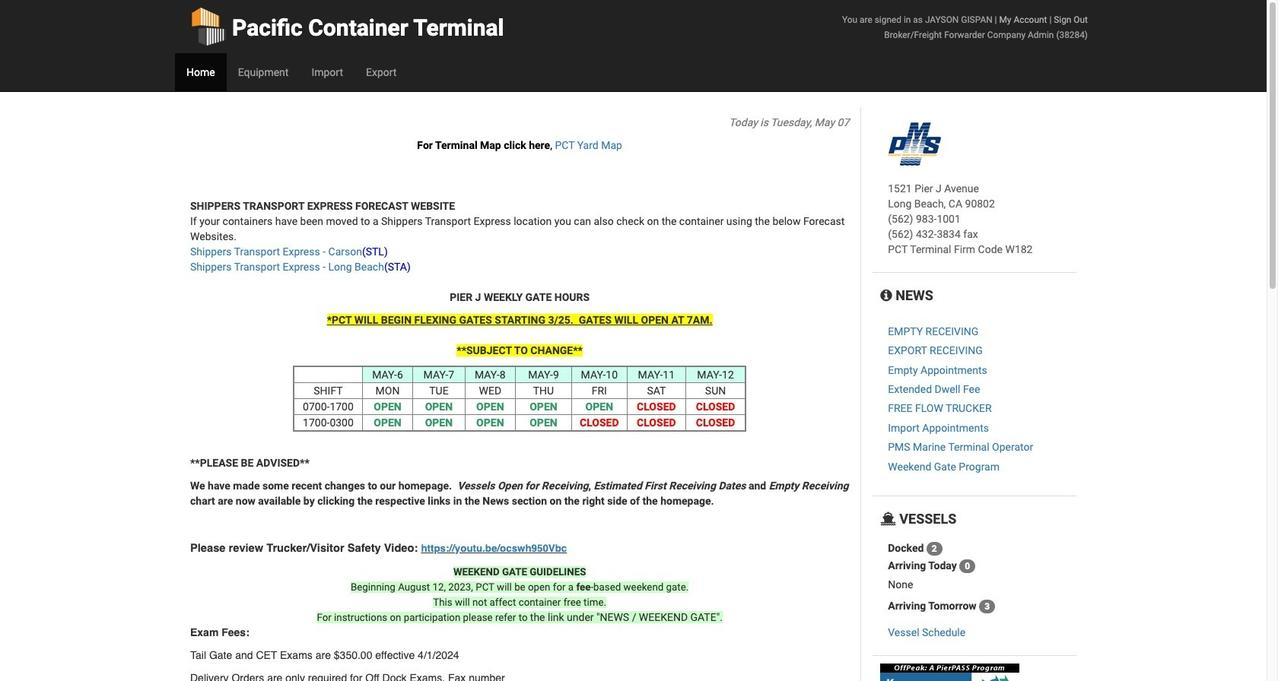 Task type: vqa. For each thing, say whether or not it's contained in the screenshot.
PierPASS image
yes



Task type: locate. For each thing, give the bounding box(es) containing it.
pierpass image
[[880, 664, 1020, 682]]

pacific container terminal image
[[888, 122, 941, 166]]



Task type: describe. For each thing, give the bounding box(es) containing it.
info circle image
[[880, 289, 892, 303]]

ship image
[[880, 513, 896, 526]]



